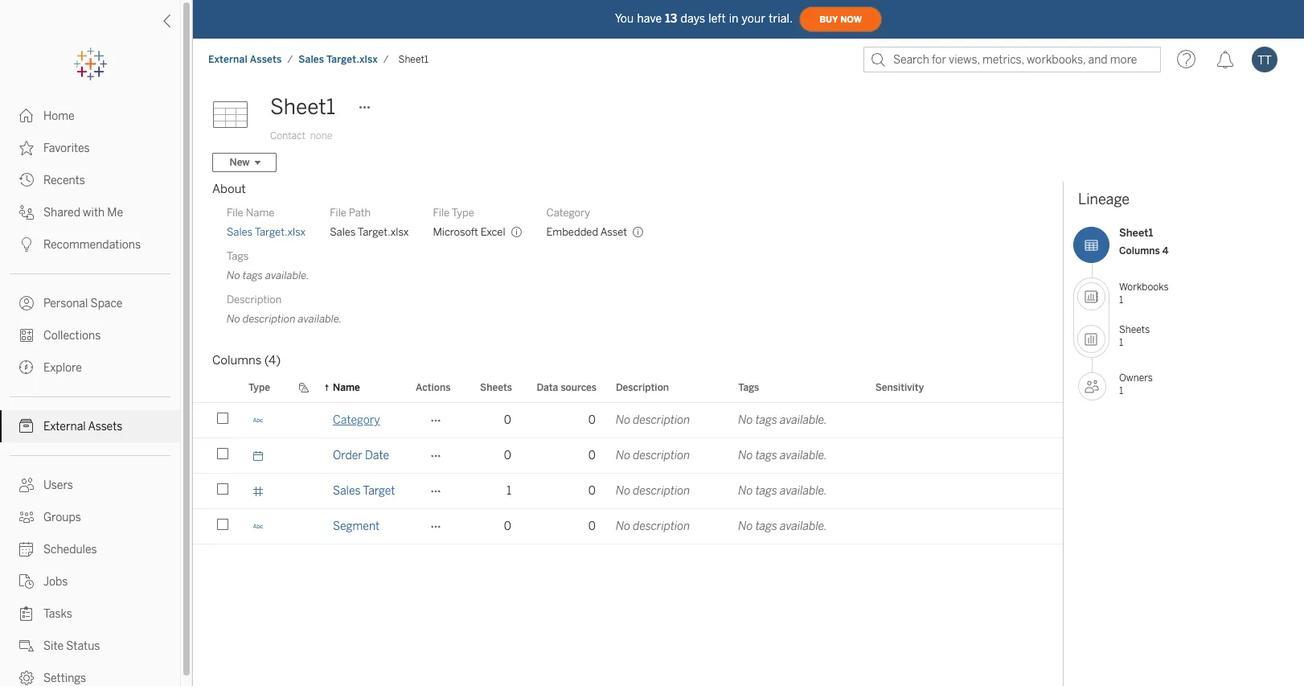 Task type: locate. For each thing, give the bounding box(es) containing it.
by text only_f5he34f image inside favorites 'link'
[[19, 141, 34, 155]]

3 by text only_f5he34f image from the top
[[19, 360, 34, 375]]

assets for external assets
[[88, 420, 122, 433]]

target.xlsx
[[327, 54, 378, 65], [255, 226, 306, 238], [358, 226, 409, 238]]

sales down path
[[330, 226, 356, 238]]

by text only_f5he34f image left the recents
[[19, 173, 34, 187]]

4 by text only_f5he34f image from the top
[[19, 419, 34, 433]]

0 horizontal spatial columns
[[212, 353, 262, 368]]

1 horizontal spatial assets
[[250, 54, 282, 65]]

available.
[[265, 269, 309, 281], [298, 313, 342, 325], [780, 413, 827, 427], [780, 449, 827, 462], [780, 484, 827, 498], [780, 520, 827, 533]]

2 horizontal spatial sheet1
[[1120, 227, 1154, 239]]

1 no tags available. from the top
[[739, 413, 827, 427]]

file
[[227, 207, 243, 219], [330, 207, 347, 219], [433, 207, 450, 219]]

sales left target
[[333, 484, 361, 498]]

description for sales target
[[633, 484, 690, 498]]

3 by text only_f5he34f image from the top
[[19, 173, 34, 187]]

by text only_f5he34f image left "explore"
[[19, 360, 34, 375]]

columns left 4
[[1120, 245, 1160, 256]]

0 horizontal spatial type
[[249, 382, 270, 393]]

description inside description no description available.
[[227, 294, 282, 306]]

category up embedded
[[547, 207, 590, 219]]

file inside file name sales target.xlsx
[[227, 207, 243, 219]]

favorites
[[43, 142, 90, 155]]

with
[[83, 206, 105, 220]]

assets up users link
[[88, 420, 122, 433]]

1 vertical spatial columns
[[212, 353, 262, 368]]

by text only_f5he34f image
[[19, 109, 34, 123], [19, 141, 34, 155], [19, 173, 34, 187], [19, 296, 34, 310], [19, 328, 34, 343], [19, 478, 34, 492], [19, 510, 34, 524], [19, 542, 34, 557], [19, 639, 34, 653]]

1 horizontal spatial /
[[383, 54, 389, 65]]

1 row from the top
[[193, 403, 1063, 438]]

category up order date link
[[333, 413, 380, 427]]

by text only_f5he34f image left tasks
[[19, 606, 34, 621]]

no description for segment
[[616, 520, 690, 533]]

1 vertical spatial tags
[[739, 382, 760, 393]]

2 row from the top
[[193, 438, 1063, 474]]

0
[[504, 413, 512, 427], [589, 413, 596, 427], [504, 449, 512, 462], [589, 449, 596, 462], [589, 484, 596, 498], [504, 520, 512, 533], [589, 520, 596, 533]]

tags inside tags no tags available.
[[227, 250, 249, 262]]

available. inside description no description available.
[[298, 313, 342, 325]]

external up 'table' image
[[208, 54, 248, 65]]

buy
[[820, 14, 838, 25]]

3 file from the left
[[433, 207, 450, 219]]

4 no description from the top
[[616, 520, 690, 533]]

by text only_f5he34f image left schedules
[[19, 542, 34, 557]]

sheet1 columns 4
[[1120, 227, 1169, 256]]

2 no description from the top
[[616, 449, 690, 462]]

main navigation. press the up and down arrow keys to access links. element
[[0, 100, 180, 686]]

external assets
[[43, 420, 122, 433]]

by text only_f5he34f image left site
[[19, 639, 34, 653]]

sheets
[[1120, 324, 1150, 335], [480, 382, 512, 393]]

groups link
[[0, 501, 180, 533]]

name
[[246, 207, 275, 219], [333, 382, 360, 393]]

no tags available. for category
[[739, 413, 827, 427]]

file path sales target.xlsx
[[330, 207, 409, 238]]

name down about
[[246, 207, 275, 219]]

left
[[709, 12, 726, 25]]

by text only_f5he34f image inside tasks link
[[19, 606, 34, 621]]

columns (4)
[[212, 353, 281, 368]]

row group
[[193, 403, 1063, 544]]

Search for views, metrics, workbooks, and more text field
[[864, 47, 1161, 72]]

1 by text only_f5he34f image from the top
[[19, 205, 34, 220]]

file for file name
[[227, 207, 243, 219]]

0 horizontal spatial category
[[333, 413, 380, 427]]

0 vertical spatial external
[[208, 54, 248, 65]]

settings link
[[0, 662, 180, 686]]

0 vertical spatial sheet1
[[399, 54, 429, 65]]

external
[[208, 54, 248, 65], [43, 420, 86, 433]]

lineage
[[1079, 191, 1130, 208]]

by text only_f5he34f image inside collections link
[[19, 328, 34, 343]]

/ left sheet1 element
[[383, 54, 389, 65]]

by text only_f5he34f image inside groups link
[[19, 510, 34, 524]]

6 by text only_f5he34f image from the top
[[19, 478, 34, 492]]

by text only_f5he34f image for external assets
[[19, 419, 34, 433]]

1 vertical spatial external assets link
[[0, 410, 180, 442]]

sheets left data
[[480, 382, 512, 393]]

by text only_f5he34f image left external assets
[[19, 419, 34, 433]]

schedules link
[[0, 533, 180, 565]]

target.xlsx down path
[[358, 226, 409, 238]]

1
[[1120, 294, 1124, 305], [1120, 337, 1124, 348], [1120, 385, 1124, 396], [507, 484, 512, 498]]

data
[[537, 382, 558, 393]]

sales target.xlsx link
[[298, 53, 379, 66], [227, 225, 306, 240]]

jobs link
[[0, 565, 180, 598]]

3 no tags available. from the top
[[739, 484, 827, 498]]

segment link
[[333, 509, 380, 544]]

sales inside file name sales target.xlsx
[[227, 226, 253, 238]]

0 horizontal spatial name
[[246, 207, 275, 219]]

home link
[[0, 100, 180, 132]]

sheet1
[[399, 54, 429, 65], [270, 94, 335, 120], [1120, 227, 1154, 239]]

by text only_f5he34f image inside users link
[[19, 478, 34, 492]]

settings
[[43, 672, 86, 685]]

2 by text only_f5he34f image from the top
[[19, 141, 34, 155]]

name up category link
[[333, 382, 360, 393]]

3 row from the top
[[193, 474, 1063, 509]]

0 horizontal spatial /
[[287, 54, 293, 65]]

1 horizontal spatial type
[[452, 207, 474, 219]]

target.xlsx left sheet1 element
[[327, 54, 378, 65]]

2 file from the left
[[330, 207, 347, 219]]

by text only_f5he34f image left personal at top left
[[19, 296, 34, 310]]

0 horizontal spatial tags
[[227, 250, 249, 262]]

0 vertical spatial sheets
[[1120, 324, 1150, 335]]

row
[[193, 403, 1063, 438], [193, 438, 1063, 474], [193, 474, 1063, 509], [193, 509, 1063, 544]]

0 vertical spatial description
[[227, 294, 282, 306]]

columns image
[[1074, 227, 1110, 263]]

2 vertical spatial sheet1
[[1120, 227, 1154, 239]]

columns
[[1120, 245, 1160, 256], [212, 353, 262, 368]]

by text only_f5he34f image left jobs
[[19, 574, 34, 589]]

groups
[[43, 511, 81, 524]]

1 horizontal spatial name
[[333, 382, 360, 393]]

/ up contact
[[287, 54, 293, 65]]

days
[[681, 12, 706, 25]]

category
[[547, 207, 590, 219], [333, 413, 380, 427]]

tags for tags no tags available.
[[227, 250, 249, 262]]

by text only_f5he34f image left home
[[19, 109, 34, 123]]

personal space
[[43, 297, 123, 310]]

file inside file path sales target.xlsx
[[330, 207, 347, 219]]

9 by text only_f5he34f image from the top
[[19, 639, 34, 653]]

external assets link down explore link
[[0, 410, 180, 442]]

1 horizontal spatial external assets link
[[208, 53, 283, 66]]

description
[[227, 294, 282, 306], [616, 382, 669, 393]]

by text only_f5he34f image left the settings
[[19, 671, 34, 685]]

by text only_f5he34f image left recommendations
[[19, 237, 34, 252]]

4 by text only_f5he34f image from the top
[[19, 296, 34, 310]]

shared with me link
[[0, 196, 180, 228]]

1 horizontal spatial external
[[208, 54, 248, 65]]

tags for order date
[[756, 449, 778, 462]]

sales target.xlsx link up tags no tags available.
[[227, 225, 306, 240]]

external inside external assets link
[[43, 420, 86, 433]]

order
[[333, 449, 363, 462]]

1 horizontal spatial file
[[330, 207, 347, 219]]

by text only_f5he34f image left the "favorites"
[[19, 141, 34, 155]]

by text only_f5he34f image left users
[[19, 478, 34, 492]]

collections link
[[0, 319, 180, 351]]

by text only_f5he34f image for jobs
[[19, 574, 34, 589]]

no tags available. for segment
[[739, 520, 827, 533]]

3 no description from the top
[[616, 484, 690, 498]]

description down tags no tags available.
[[227, 294, 282, 306]]

1 file from the left
[[227, 207, 243, 219]]

external assets / sales target.xlsx /
[[208, 54, 389, 65]]

description right sources
[[616, 382, 669, 393]]

7 by text only_f5he34f image from the top
[[19, 510, 34, 524]]

sales target
[[333, 484, 395, 498]]

row containing order date
[[193, 438, 1063, 474]]

0 vertical spatial tags
[[227, 250, 249, 262]]

owners image
[[1079, 372, 1107, 401]]

row containing segment
[[193, 509, 1063, 544]]

recommendations link
[[0, 228, 180, 261]]

0 vertical spatial category
[[547, 207, 590, 219]]

sales up tags no tags available.
[[227, 226, 253, 238]]

by text only_f5he34f image left "groups"
[[19, 510, 34, 524]]

1 vertical spatial description
[[616, 382, 669, 393]]

0 horizontal spatial file
[[227, 207, 243, 219]]

available. for segment
[[780, 520, 827, 533]]

description inside 'grid'
[[616, 382, 669, 393]]

1 horizontal spatial description
[[616, 382, 669, 393]]

file left path
[[330, 207, 347, 219]]

1 by text only_f5he34f image from the top
[[19, 109, 34, 123]]

by text only_f5he34f image
[[19, 205, 34, 220], [19, 237, 34, 252], [19, 360, 34, 375], [19, 419, 34, 433], [19, 574, 34, 589], [19, 606, 34, 621], [19, 671, 34, 685]]

by text only_f5he34f image for recents
[[19, 173, 34, 187]]

by text only_f5he34f image inside recommendations link
[[19, 237, 34, 252]]

sheets image
[[1078, 325, 1106, 353]]

no
[[227, 269, 240, 281], [227, 313, 240, 325], [616, 413, 631, 427], [739, 413, 753, 427], [616, 449, 631, 462], [739, 449, 753, 462], [616, 484, 631, 498], [739, 484, 753, 498], [616, 520, 631, 533], [739, 520, 753, 533]]

by text only_f5he34f image for groups
[[19, 510, 34, 524]]

0 horizontal spatial sheets
[[480, 382, 512, 393]]

0 vertical spatial type
[[452, 207, 474, 219]]

target.xlsx for file path sales target.xlsx
[[358, 226, 409, 238]]

target.xlsx inside file name sales target.xlsx
[[255, 226, 306, 238]]

no tags available.
[[739, 413, 827, 427], [739, 449, 827, 462], [739, 484, 827, 498], [739, 520, 827, 533]]

by text only_f5he34f image inside settings link
[[19, 671, 34, 685]]

no inside description no description available.
[[227, 313, 240, 325]]

integer image
[[253, 485, 264, 497]]

row containing sales target
[[193, 474, 1063, 509]]

available. inside tags no tags available.
[[265, 269, 309, 281]]

2 by text only_f5he34f image from the top
[[19, 237, 34, 252]]

type down columns (4) on the bottom left
[[249, 382, 270, 393]]

by text only_f5he34f image inside jobs link
[[19, 574, 34, 589]]

7 by text only_f5he34f image from the top
[[19, 671, 34, 685]]

users link
[[0, 469, 180, 501]]

1 no description from the top
[[616, 413, 690, 427]]

file down about
[[227, 207, 243, 219]]

date
[[365, 449, 389, 462]]

1 inside 'grid'
[[507, 484, 512, 498]]

1 horizontal spatial columns
[[1120, 245, 1160, 256]]

tags
[[227, 250, 249, 262], [739, 382, 760, 393]]

columns inside "sheet1 columns 4"
[[1120, 245, 1160, 256]]

no description for order date
[[616, 449, 690, 462]]

by text only_f5he34f image left collections
[[19, 328, 34, 343]]

by text only_f5he34f image inside explore link
[[19, 360, 34, 375]]

2 no tags available. from the top
[[739, 449, 827, 462]]

name inside file name sales target.xlsx
[[246, 207, 275, 219]]

by text only_f5he34f image inside "personal space" link
[[19, 296, 34, 310]]

description for segment
[[633, 520, 690, 533]]

external for external assets / sales target.xlsx /
[[208, 54, 248, 65]]

workbooks 1 sheets 1
[[1120, 281, 1169, 348]]

1 vertical spatial category
[[333, 413, 380, 427]]

6 by text only_f5he34f image from the top
[[19, 606, 34, 621]]

name inside 'grid'
[[333, 382, 360, 393]]

assets inside main navigation. press the up and down arrow keys to access links. element
[[88, 420, 122, 433]]

1 vertical spatial external
[[43, 420, 86, 433]]

columns left (4)
[[212, 353, 262, 368]]

order date
[[333, 449, 389, 462]]

by text only_f5he34f image for site status
[[19, 639, 34, 653]]

0 horizontal spatial external
[[43, 420, 86, 433]]

available. for category
[[780, 413, 827, 427]]

by text only_f5he34f image left shared
[[19, 205, 34, 220]]

description
[[243, 313, 296, 325], [633, 413, 690, 427], [633, 449, 690, 462], [633, 484, 690, 498], [633, 520, 690, 533]]

in
[[729, 12, 739, 25]]

type up microsoft excel
[[452, 207, 474, 219]]

space
[[91, 297, 123, 310]]

by text only_f5he34f image inside shared with me link
[[19, 205, 34, 220]]

by text only_f5he34f image inside schedules link
[[19, 542, 34, 557]]

description for category
[[633, 413, 690, 427]]

1 horizontal spatial sheets
[[1120, 324, 1150, 335]]

by text only_f5he34f image inside recents link
[[19, 173, 34, 187]]

description no description available.
[[227, 294, 342, 325]]

0 horizontal spatial external assets link
[[0, 410, 180, 442]]

string image
[[253, 521, 264, 532]]

4 no tags available. from the top
[[739, 520, 827, 533]]

sales target link
[[333, 474, 395, 508]]

4 row from the top
[[193, 509, 1063, 544]]

type
[[452, 207, 474, 219], [249, 382, 270, 393]]

0 horizontal spatial assets
[[88, 420, 122, 433]]

schedules
[[43, 543, 97, 557]]

1 horizontal spatial tags
[[739, 382, 760, 393]]

0 vertical spatial name
[[246, 207, 275, 219]]

external down "explore"
[[43, 420, 86, 433]]

1 vertical spatial assets
[[88, 420, 122, 433]]

your
[[742, 12, 766, 25]]

collections
[[43, 329, 101, 343]]

0 vertical spatial assets
[[250, 54, 282, 65]]

tags
[[243, 269, 263, 281], [756, 413, 778, 427], [756, 449, 778, 462], [756, 484, 778, 498], [756, 520, 778, 533]]

by text only_f5he34f image inside the site status link
[[19, 639, 34, 653]]

no description
[[616, 413, 690, 427], [616, 449, 690, 462], [616, 484, 690, 498], [616, 520, 690, 533]]

embedded asset
[[547, 226, 627, 238]]

5 by text only_f5he34f image from the top
[[19, 574, 34, 589]]

no tags available. for order date
[[739, 449, 827, 462]]

target.xlsx up tags no tags available.
[[255, 226, 306, 238]]

1 vertical spatial name
[[333, 382, 360, 393]]

external assets link up 'table' image
[[208, 53, 283, 66]]

sheets down "workbooks"
[[1120, 324, 1150, 335]]

0 horizontal spatial description
[[227, 294, 282, 306]]

assets up 'table' image
[[250, 54, 282, 65]]

tags for segment
[[756, 520, 778, 533]]

tags inside 'grid'
[[739, 382, 760, 393]]

workbooks
[[1120, 281, 1169, 293]]

sales
[[299, 54, 324, 65], [227, 226, 253, 238], [330, 226, 356, 238], [333, 484, 361, 498]]

2 horizontal spatial file
[[433, 207, 450, 219]]

file up microsoft on the top left of page
[[433, 207, 450, 219]]

8 by text only_f5he34f image from the top
[[19, 542, 34, 557]]

tags for category
[[756, 413, 778, 427]]

row group containing category
[[193, 403, 1063, 544]]

sales target.xlsx link left sheet1 element
[[298, 53, 379, 66]]

grid
[[193, 372, 1063, 686]]

0 horizontal spatial sheet1
[[270, 94, 335, 120]]

5 by text only_f5he34f image from the top
[[19, 328, 34, 343]]

assets
[[250, 54, 282, 65], [88, 420, 122, 433]]

target.xlsx inside file path sales target.xlsx
[[358, 226, 409, 238]]

0 vertical spatial columns
[[1120, 245, 1160, 256]]

shared
[[43, 206, 80, 220]]

segment
[[333, 520, 380, 533]]

by text only_f5he34f image inside home link
[[19, 109, 34, 123]]

1 / from the left
[[287, 54, 293, 65]]



Task type: vqa. For each thing, say whether or not it's contained in the screenshot.
External Assets / Sales Target.xlsx /
yes



Task type: describe. For each thing, give the bounding box(es) containing it.
recommendations
[[43, 238, 141, 252]]

description for description no description available.
[[227, 294, 282, 306]]

no description for category
[[616, 413, 690, 427]]

tags inside tags no tags available.
[[243, 269, 263, 281]]

none
[[310, 130, 332, 142]]

category link
[[333, 403, 380, 438]]

new
[[230, 157, 250, 168]]

sources
[[561, 382, 597, 393]]

by text only_f5he34f image for tasks
[[19, 606, 34, 621]]

no description for sales target
[[616, 484, 690, 498]]

target
[[363, 484, 395, 498]]

recents
[[43, 174, 85, 187]]

buy now button
[[800, 6, 882, 32]]

sensitivity
[[876, 382, 924, 393]]

contact none
[[270, 130, 332, 142]]

trial.
[[769, 12, 793, 25]]

grid containing category
[[193, 372, 1063, 686]]

site status
[[43, 639, 100, 653]]

description for description
[[616, 382, 669, 393]]

embedded
[[547, 226, 599, 238]]

data sources
[[537, 382, 597, 393]]

13
[[665, 12, 678, 25]]

by text only_f5he34f image for favorites
[[19, 141, 34, 155]]

contact
[[270, 130, 305, 142]]

sales inside "link"
[[333, 484, 361, 498]]

you have 13 days left in your trial.
[[615, 12, 793, 25]]

workbooks image
[[1078, 282, 1106, 310]]

owners 1
[[1120, 372, 1153, 396]]

description for order date
[[633, 449, 690, 462]]

tags no tags available.
[[227, 250, 309, 281]]

sales inside file path sales target.xlsx
[[330, 226, 356, 238]]

available. for order date
[[780, 449, 827, 462]]

shared with me
[[43, 206, 123, 220]]

available. for sales target
[[780, 484, 827, 498]]

by text only_f5he34f image for explore
[[19, 360, 34, 375]]

asset
[[601, 226, 627, 238]]

new button
[[212, 153, 277, 172]]

target.xlsx for file name sales target.xlsx
[[255, 226, 306, 238]]

1 vertical spatial type
[[249, 382, 270, 393]]

sheets inside "workbooks 1 sheets 1"
[[1120, 324, 1150, 335]]

site
[[43, 639, 64, 653]]

by text only_f5he34f image for recommendations
[[19, 237, 34, 252]]

microsoft excel
[[433, 226, 506, 238]]

personal
[[43, 297, 88, 310]]

by text only_f5he34f image for settings
[[19, 671, 34, 685]]

1 vertical spatial sales target.xlsx link
[[227, 225, 306, 240]]

home
[[43, 109, 75, 123]]

1 horizontal spatial sheet1
[[399, 54, 429, 65]]

1 horizontal spatial category
[[547, 207, 590, 219]]

tags for tags
[[739, 382, 760, 393]]

sheet1 inside "sheet1 columns 4"
[[1120, 227, 1154, 239]]

explore
[[43, 361, 82, 375]]

about
[[212, 182, 246, 196]]

path
[[349, 207, 371, 219]]

(4)
[[264, 353, 281, 368]]

2 / from the left
[[383, 54, 389, 65]]

4
[[1163, 245, 1169, 256]]

excel
[[481, 226, 506, 238]]

by text only_f5he34f image for users
[[19, 478, 34, 492]]

by text only_f5he34f image for schedules
[[19, 542, 34, 557]]

file for file path
[[330, 207, 347, 219]]

by text only_f5he34f image for personal space
[[19, 296, 34, 310]]

sheet1 element
[[394, 54, 434, 65]]

tags for sales target
[[756, 484, 778, 498]]

me
[[107, 206, 123, 220]]

site status link
[[0, 630, 180, 662]]

users
[[43, 479, 73, 492]]

owners
[[1120, 372, 1153, 384]]

file type
[[433, 207, 474, 219]]

tasks link
[[0, 598, 180, 630]]

by text only_f5he34f image for shared with me
[[19, 205, 34, 220]]

have
[[637, 12, 662, 25]]

no tags available. for sales target
[[739, 484, 827, 498]]

table image
[[212, 91, 261, 139]]

favorites link
[[0, 132, 180, 164]]

navigation panel element
[[0, 48, 180, 686]]

this file type can contain multiple tables. image
[[510, 226, 522, 238]]

no inside tags no tags available.
[[227, 269, 240, 281]]

tasks
[[43, 607, 72, 621]]

0 vertical spatial sales target.xlsx link
[[298, 53, 379, 66]]

1 inside owners 1
[[1120, 385, 1124, 396]]

1 vertical spatial sheets
[[480, 382, 512, 393]]

string image
[[253, 415, 264, 426]]

external for external assets
[[43, 420, 86, 433]]

jobs
[[43, 575, 68, 589]]

by text only_f5he34f image for home
[[19, 109, 34, 123]]

0 vertical spatial external assets link
[[208, 53, 283, 66]]

now
[[841, 14, 862, 25]]

you
[[615, 12, 634, 25]]

microsoft
[[433, 226, 478, 238]]

category inside 'grid'
[[333, 413, 380, 427]]

file name sales target.xlsx
[[227, 207, 306, 238]]

personal space link
[[0, 287, 180, 319]]

date image
[[253, 450, 264, 461]]

description inside description no description available.
[[243, 313, 296, 325]]

row containing category
[[193, 403, 1063, 438]]

1 vertical spatial sheet1
[[270, 94, 335, 120]]

explore link
[[0, 351, 180, 384]]

sales up none
[[299, 54, 324, 65]]

order date link
[[333, 438, 389, 473]]

buy now
[[820, 14, 862, 25]]

this table or file is embedded in the published asset on the server, and you can't create a new workbook from it. files embedded in workbooks aren't shared with other tableau site users. image
[[632, 226, 644, 238]]

status
[[66, 639, 100, 653]]

assets for external assets / sales target.xlsx /
[[250, 54, 282, 65]]

recents link
[[0, 164, 180, 196]]

by text only_f5he34f image for collections
[[19, 328, 34, 343]]

actions
[[416, 382, 451, 393]]



